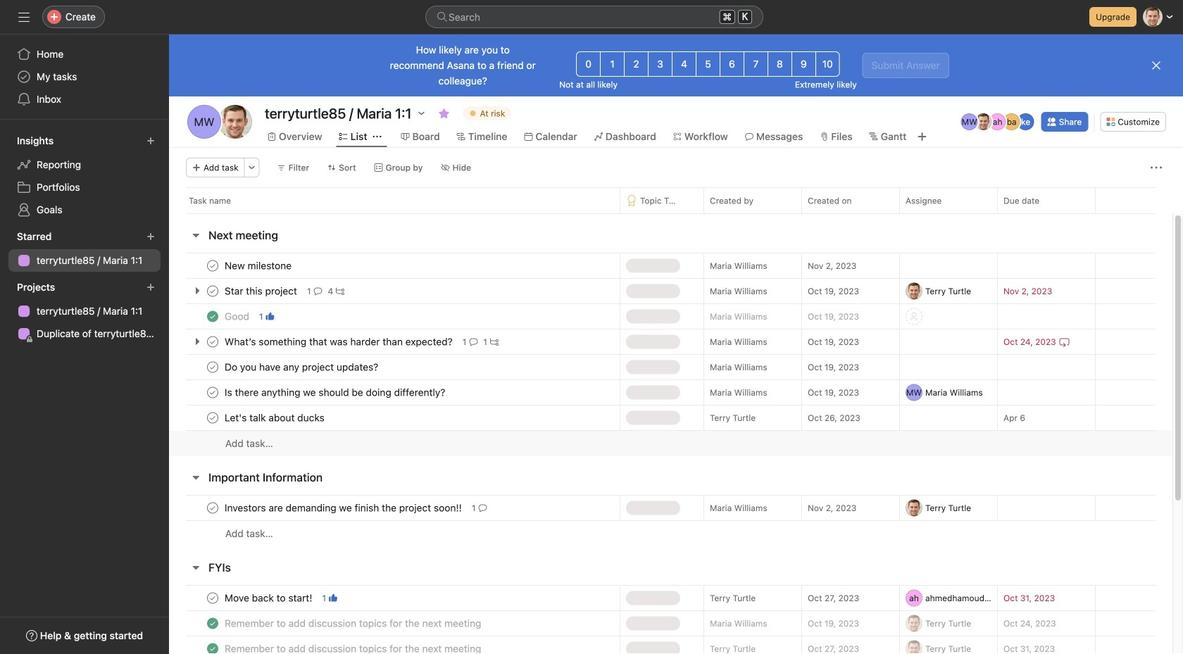 Task type: vqa. For each thing, say whether or not it's contained in the screenshot.
my
no



Task type: locate. For each thing, give the bounding box(es) containing it.
mark complete image inside let's talk about ducks cell
[[204, 410, 221, 426]]

task name text field inside good cell
[[222, 310, 254, 324]]

1 task name text field from the top
[[222, 259, 296, 273]]

0 horizontal spatial more actions image
[[248, 163, 256, 172]]

Completed checkbox
[[204, 308, 221, 325], [204, 641, 221, 654]]

1 completed image from the top
[[204, 308, 221, 325]]

task name text field for mark complete checkbox inside let's talk about ducks cell
[[222, 411, 329, 425]]

row
[[169, 187, 1183, 213], [186, 213, 1156, 214], [169, 253, 1173, 279], [169, 278, 1173, 304], [169, 304, 1173, 330], [169, 329, 1173, 355], [169, 354, 1173, 380], [169, 380, 1173, 406], [169, 405, 1173, 431], [169, 430, 1173, 456], [169, 495, 1173, 521], [169, 521, 1173, 547], [169, 585, 1173, 611], [169, 611, 1173, 637], [169, 636, 1173, 654]]

0 vertical spatial mark complete checkbox
[[204, 334, 221, 350]]

completed image up completed image
[[204, 615, 221, 632]]

2 collapse task list for this group image from the top
[[190, 472, 201, 483]]

task name text field inside new milestone cell
[[222, 259, 296, 273]]

Task name text field
[[222, 310, 254, 324], [222, 335, 457, 349], [222, 360, 383, 374], [222, 617, 486, 631], [222, 642, 486, 654]]

4 mark complete image from the top
[[204, 384, 221, 401]]

task name text field inside do you have any project updates? cell
[[222, 360, 383, 374]]

2 completed checkbox from the top
[[204, 641, 221, 654]]

more actions image
[[1151, 162, 1162, 173], [248, 163, 256, 172]]

None radio
[[576, 51, 601, 77], [600, 51, 625, 77], [624, 51, 649, 77], [648, 51, 673, 77], [672, 51, 697, 77], [720, 51, 744, 77], [744, 51, 768, 77], [576, 51, 601, 77], [600, 51, 625, 77], [624, 51, 649, 77], [648, 51, 673, 77], [672, 51, 697, 77], [720, 51, 744, 77], [744, 51, 768, 77]]

completed image up mark complete image
[[204, 308, 221, 325]]

completed checkbox inside remember to add discussion topics for the next meeting cell
[[204, 641, 221, 654]]

mark complete image inside is there anything we should be doing differently? cell
[[204, 384, 221, 401]]

0 vertical spatial completed image
[[204, 308, 221, 325]]

None radio
[[696, 51, 721, 77], [768, 51, 792, 77], [792, 51, 816, 77], [816, 51, 840, 77], [696, 51, 721, 77], [768, 51, 792, 77], [792, 51, 816, 77], [816, 51, 840, 77]]

Mark complete checkbox
[[204, 334, 221, 350], [204, 384, 221, 401]]

0 horizontal spatial 1 like. you liked this task image
[[266, 312, 274, 321]]

mark complete checkbox inside investors are demanding we finish the project soon!! cell
[[204, 500, 221, 517]]

1 vertical spatial mark complete checkbox
[[204, 384, 221, 401]]

2 mark complete checkbox from the top
[[204, 283, 221, 300]]

7 mark complete image from the top
[[204, 590, 221, 607]]

mark complete image for mark complete checkbox inside investors are demanding we finish the project soon!! cell
[[204, 500, 221, 517]]

Task name text field
[[222, 259, 296, 273], [222, 284, 301, 298], [222, 386, 450, 400], [222, 411, 329, 425], [222, 501, 466, 515], [222, 591, 317, 605]]

4 mark complete checkbox from the top
[[204, 410, 221, 426]]

mark complete checkbox inside is there anything we should be doing differently? cell
[[204, 384, 221, 401]]

2 task name text field from the top
[[222, 284, 301, 298]]

task name text field inside what's something that was harder than expected? cell
[[222, 335, 457, 349]]

1 like. you liked this task image
[[266, 312, 274, 321], [329, 594, 337, 603]]

collapse task list for this group image for mark complete checkbox in new milestone cell
[[190, 230, 201, 241]]

task name text field for mark complete checkbox in the move back to start! cell
[[222, 591, 317, 605]]

mark complete image inside new milestone cell
[[204, 257, 221, 274]]

task name text field inside let's talk about ducks cell
[[222, 411, 329, 425]]

mark complete image inside star this project 'cell'
[[204, 283, 221, 300]]

1 collapse task list for this group image from the top
[[190, 230, 201, 241]]

5 mark complete image from the top
[[204, 410, 221, 426]]

6 mark complete checkbox from the top
[[204, 590, 221, 607]]

Mark complete checkbox
[[204, 257, 221, 274], [204, 283, 221, 300], [204, 359, 221, 376], [204, 410, 221, 426], [204, 500, 221, 517], [204, 590, 221, 607]]

1 vertical spatial collapse task list for this group image
[[190, 472, 201, 483]]

collapse task list for this group image
[[190, 562, 201, 573]]

mark complete image for mark complete checkbox in the move back to start! cell
[[204, 590, 221, 607]]

6 task name text field from the top
[[222, 591, 317, 605]]

task name text field for mark complete image
[[222, 360, 383, 374]]

mark complete checkbox inside let's talk about ducks cell
[[204, 410, 221, 426]]

completed checkbox for task name text box inside good cell
[[204, 308, 221, 325]]

header next meeting tree grid
[[169, 253, 1173, 456]]

task name text field for mark complete checkbox inside investors are demanding we finish the project soon!! cell
[[222, 501, 466, 515]]

2 mark complete checkbox from the top
[[204, 384, 221, 401]]

1 vertical spatial completed image
[[204, 615, 221, 632]]

2 remember to add discussion topics for the next meeting cell from the top
[[169, 636, 620, 654]]

star this project cell
[[169, 278, 620, 304]]

completed image
[[204, 308, 221, 325], [204, 615, 221, 632]]

mark complete image for mark complete option in is there anything we should be doing differently? cell
[[204, 384, 221, 401]]

4 task name text field from the top
[[222, 617, 486, 631]]

1 mark complete checkbox from the top
[[204, 257, 221, 274]]

1 horizontal spatial 1 like. you liked this task image
[[329, 594, 337, 603]]

task name text field for completed image
[[222, 642, 486, 654]]

3 task name text field from the top
[[222, 386, 450, 400]]

5 task name text field from the top
[[222, 642, 486, 654]]

task name text field inside investors are demanding we finish the project soon!! cell
[[222, 501, 466, 515]]

completed checkbox down completed checkbox
[[204, 641, 221, 654]]

1 remember to add discussion topics for the next meeting cell from the top
[[169, 611, 620, 637]]

mark complete image for mark complete option inside the what's something that was harder than expected? cell
[[204, 334, 221, 350]]

mark complete image inside move back to start! cell
[[204, 590, 221, 607]]

completed checkbox up mark complete image
[[204, 308, 221, 325]]

1 like. you liked this task image for good cell
[[266, 312, 274, 321]]

option group
[[576, 51, 840, 77]]

mark complete checkbox down mark complete image
[[204, 384, 221, 401]]

task name text field inside move back to start! cell
[[222, 591, 317, 605]]

2 mark complete image from the top
[[204, 283, 221, 300]]

None field
[[425, 6, 764, 28]]

5 task name text field from the top
[[222, 501, 466, 515]]

collapse task list for this group image for mark complete checkbox inside investors are demanding we finish the project soon!! cell
[[190, 472, 201, 483]]

0 vertical spatial completed checkbox
[[204, 308, 221, 325]]

completed image inside good cell
[[204, 308, 221, 325]]

add items to starred image
[[147, 232, 155, 241]]

header fyis tree grid
[[169, 585, 1173, 654]]

mark complete checkbox for investors are demanding we finish the project soon!! cell
[[204, 500, 221, 517]]

new insights image
[[147, 137, 155, 145]]

remember to add discussion topics for the next meeting cell
[[169, 611, 620, 637], [169, 636, 620, 654]]

1 mark complete image from the top
[[204, 257, 221, 274]]

task name text field inside is there anything we should be doing differently? cell
[[222, 386, 450, 400]]

mark complete checkbox inside new milestone cell
[[204, 257, 221, 274]]

5 mark complete checkbox from the top
[[204, 500, 221, 517]]

projects element
[[0, 275, 169, 348]]

do you have any project updates? cell
[[169, 354, 620, 380]]

collapse task list for this group image
[[190, 230, 201, 241], [190, 472, 201, 483]]

3 mark complete checkbox from the top
[[204, 359, 221, 376]]

1 mark complete checkbox from the top
[[204, 334, 221, 350]]

let's talk about ducks cell
[[169, 405, 620, 431]]

mark complete image
[[204, 257, 221, 274], [204, 283, 221, 300], [204, 334, 221, 350], [204, 384, 221, 401], [204, 410, 221, 426], [204, 500, 221, 517], [204, 590, 221, 607]]

1 task name text field from the top
[[222, 310, 254, 324]]

3 mark complete image from the top
[[204, 334, 221, 350]]

0 vertical spatial collapse task list for this group image
[[190, 230, 201, 241]]

mark complete checkbox for new milestone cell
[[204, 257, 221, 274]]

1 comment image
[[479, 504, 487, 512]]

completed checkbox for task name text box corresponding to completed image
[[204, 641, 221, 654]]

1 vertical spatial 1 like. you liked this task image
[[329, 594, 337, 603]]

completed checkbox inside good cell
[[204, 308, 221, 325]]

mark complete image for mark complete checkbox inside star this project 'cell'
[[204, 283, 221, 300]]

mark complete checkbox right expand subtask list for the task what's something that was harder than expected? icon
[[204, 334, 221, 350]]

2 task name text field from the top
[[222, 335, 457, 349]]

0 vertical spatial 1 like. you liked this task image
[[266, 312, 274, 321]]

mark complete checkbox inside move back to start! cell
[[204, 590, 221, 607]]

mark complete checkbox for do you have any project updates? cell
[[204, 359, 221, 376]]

task name text field for mark complete checkbox in new milestone cell
[[222, 259, 296, 273]]

is there anything we should be doing differently? cell
[[169, 380, 620, 406]]

1 completed checkbox from the top
[[204, 308, 221, 325]]

completed image
[[204, 641, 221, 654]]

6 mark complete image from the top
[[204, 500, 221, 517]]

4 task name text field from the top
[[222, 411, 329, 425]]

investors are demanding we finish the project soon!! cell
[[169, 495, 620, 521]]

header important information tree grid
[[169, 495, 1173, 547]]

mark complete checkbox inside do you have any project updates? cell
[[204, 359, 221, 376]]

mark complete image inside what's something that was harder than expected? cell
[[204, 334, 221, 350]]

3 task name text field from the top
[[222, 360, 383, 374]]

1 vertical spatial completed checkbox
[[204, 641, 221, 654]]



Task type: describe. For each thing, give the bounding box(es) containing it.
starred element
[[0, 224, 169, 275]]

dismiss image
[[1151, 60, 1162, 71]]

good cell
[[169, 304, 620, 330]]

new milestone cell
[[169, 253, 620, 279]]

mark complete image for mark complete checkbox inside let's talk about ducks cell
[[204, 410, 221, 426]]

what's something that was harder than expected? cell
[[169, 329, 620, 355]]

remove from starred image
[[438, 108, 450, 119]]

task name text field for mark complete option in is there anything we should be doing differently? cell
[[222, 386, 450, 400]]

expand subtask list for the task star this project image
[[192, 285, 203, 297]]

Search tasks, projects, and more text field
[[425, 6, 764, 28]]

mark complete image
[[204, 359, 221, 376]]

tab actions image
[[373, 132, 381, 141]]

mark complete checkbox for let's talk about ducks cell
[[204, 410, 221, 426]]

task name text field for completed icon in good cell
[[222, 310, 254, 324]]

add tab image
[[917, 131, 928, 142]]

move back to start! cell
[[169, 585, 620, 611]]

insights element
[[0, 128, 169, 224]]

task name text field for first completed icon from the bottom of the page
[[222, 617, 486, 631]]

new project or portfolio image
[[147, 283, 155, 292]]

Completed checkbox
[[204, 615, 221, 632]]

hide sidebar image
[[18, 11, 30, 23]]

global element
[[0, 35, 169, 119]]

mark complete checkbox inside what's something that was harder than expected? cell
[[204, 334, 221, 350]]

mark complete checkbox for move back to start! cell
[[204, 590, 221, 607]]

mark complete checkbox inside star this project 'cell'
[[204, 283, 221, 300]]

1 horizontal spatial more actions image
[[1151, 162, 1162, 173]]

task name text field inside star this project 'cell'
[[222, 284, 301, 298]]

mark complete image for mark complete checkbox in new milestone cell
[[204, 257, 221, 274]]

expand subtask list for the task what's something that was harder than expected? image
[[192, 336, 203, 347]]

1 like. you liked this task image for move back to start! cell
[[329, 594, 337, 603]]

2 completed image from the top
[[204, 615, 221, 632]]



